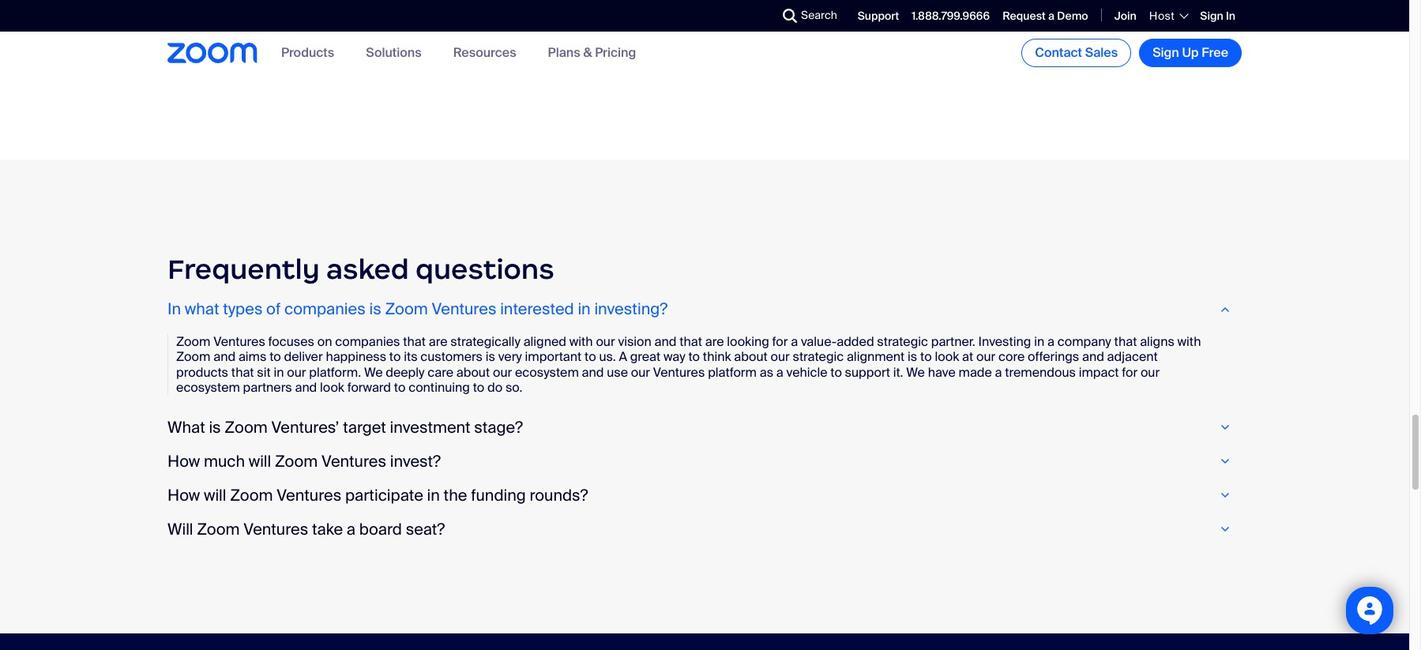 Task type: locate. For each thing, give the bounding box(es) containing it.
0 vertical spatial in
[[1226, 9, 1236, 23]]

0 horizontal spatial sign
[[1153, 44, 1179, 61]]

us.
[[599, 349, 616, 365]]

1 vertical spatial for
[[1122, 364, 1138, 380]]

is
[[369, 299, 381, 319], [486, 349, 495, 365], [908, 349, 917, 365], [209, 417, 221, 438]]

sign left 'up'
[[1153, 44, 1179, 61]]

companies inside zoom ventures focuses on companies that are strategically aligned with our vision and that are looking for a value-added strategic partner. investing in a company that aligns with zoom and aims to deliver happiness to its customers is very important to us. a great way to think about our strategic alignment is to look at our core offerings and adjacent products that sit in our platform. we deeply care about our ecosystem and use our ventures platform as a vehicle to support it. we have made a tremendous impact for our ecosystem partners and look forward to continuing to do so.
[[335, 334, 400, 350]]

board
[[359, 519, 402, 540]]

1 horizontal spatial with
[[1178, 334, 1201, 350]]

support
[[858, 9, 899, 23]]

0 horizontal spatial will
[[204, 485, 226, 506]]

companies
[[284, 299, 366, 319], [335, 334, 400, 350]]

companies up on
[[284, 299, 366, 319]]

2 how from the top
[[167, 485, 200, 506]]

0 vertical spatial for
[[772, 334, 788, 350]]

will
[[167, 519, 193, 540]]

1 vertical spatial companies
[[335, 334, 400, 350]]

how down what
[[167, 451, 200, 472]]

find out more link
[[167, 28, 289, 65]]

0 horizontal spatial with
[[569, 334, 593, 350]]

search image
[[783, 9, 797, 23]]

are up care
[[429, 334, 448, 350]]

adjacent
[[1107, 349, 1158, 365]]

the
[[444, 485, 467, 506]]

what
[[185, 299, 219, 319]]

look left 'at'
[[935, 349, 959, 365]]

find
[[187, 38, 213, 54]]

1 vertical spatial sign
[[1153, 44, 1179, 61]]

will down much
[[204, 485, 226, 506]]

0 horizontal spatial we
[[364, 364, 383, 380]]

a right made
[[995, 364, 1002, 380]]

invest?
[[390, 451, 441, 472]]

as
[[760, 364, 773, 380]]

sign
[[1200, 9, 1223, 23], [1153, 44, 1179, 61]]

how much will zoom ventures invest?
[[167, 451, 441, 472]]

frequently
[[167, 252, 320, 287]]

2 with from the left
[[1178, 334, 1201, 350]]

great
[[630, 349, 661, 365]]

investing?
[[594, 299, 668, 319]]

in left the
[[427, 485, 440, 506]]

look
[[935, 349, 959, 365], [320, 379, 344, 396]]

1.888.799.9666
[[912, 9, 990, 23]]

is left the very
[[486, 349, 495, 365]]

frequently asked questions element
[[167, 252, 1242, 540]]

0 horizontal spatial strategic
[[793, 349, 844, 365]]

1 vertical spatial look
[[320, 379, 344, 396]]

impact
[[1079, 364, 1119, 380]]

0 horizontal spatial are
[[429, 334, 448, 350]]

products
[[281, 45, 334, 61]]

with
[[569, 334, 593, 350], [1178, 334, 1201, 350]]

1 horizontal spatial will
[[249, 451, 271, 472]]

a left value-
[[791, 334, 798, 350]]

1 horizontal spatial sign
[[1200, 9, 1223, 23]]

with left us.
[[569, 334, 593, 350]]

1 horizontal spatial are
[[705, 334, 724, 350]]

our left a
[[596, 334, 615, 350]]

0 horizontal spatial in
[[167, 299, 181, 319]]

in what types of companies is zoom ventures interested in investing? button
[[167, 299, 1242, 319]]

more
[[238, 38, 269, 54]]

plans
[[548, 45, 580, 61]]

1 with from the left
[[569, 334, 593, 350]]

about right "think"
[[734, 349, 768, 365]]

zoom
[[385, 299, 428, 319], [176, 334, 211, 350], [176, 349, 211, 365], [225, 417, 268, 438], [275, 451, 318, 472], [230, 485, 273, 506], [197, 519, 240, 540]]

in left what
[[167, 299, 181, 319]]

plans & pricing link
[[548, 45, 636, 61]]

1 vertical spatial in
[[167, 299, 181, 319]]

that
[[403, 334, 426, 350], [680, 334, 702, 350], [1114, 334, 1137, 350], [231, 364, 254, 380]]

ventures
[[432, 299, 496, 319], [213, 334, 265, 350], [653, 364, 705, 380], [322, 451, 386, 472], [277, 485, 341, 506], [244, 519, 308, 540]]

0 vertical spatial look
[[935, 349, 959, 365]]

in up free
[[1226, 9, 1236, 23]]

request
[[1003, 9, 1046, 23]]

0 vertical spatial companies
[[284, 299, 366, 319]]

sign up free
[[1153, 44, 1228, 61]]

look left forward
[[320, 379, 344, 396]]

sign up free
[[1200, 9, 1223, 23]]

companies for is
[[284, 299, 366, 319]]

our down aligns
[[1141, 364, 1160, 380]]

to left us.
[[585, 349, 596, 365]]

will zoom ventures take a board seat?
[[167, 519, 445, 540]]

for right impact
[[1122, 364, 1138, 380]]

about right care
[[456, 364, 490, 380]]

1 horizontal spatial for
[[1122, 364, 1138, 380]]

0 horizontal spatial for
[[772, 334, 788, 350]]

our down "focuses"
[[287, 364, 306, 380]]

sit
[[257, 364, 271, 380]]

contact sales
[[1035, 44, 1118, 61]]

funding
[[471, 485, 526, 506]]

a up tremendous
[[1048, 334, 1055, 350]]

1 horizontal spatial ecosystem
[[515, 364, 579, 380]]

how will zoom ventures participate in the funding rounds? button
[[167, 485, 1242, 506]]

None search field
[[725, 3, 787, 28]]

0 horizontal spatial about
[[456, 364, 490, 380]]

and left adjacent
[[1082, 349, 1104, 365]]

zoom logo image
[[167, 43, 258, 63]]

will right much
[[249, 451, 271, 472]]

join
[[1114, 9, 1137, 23]]

customers
[[421, 349, 483, 365]]

important
[[525, 349, 582, 365]]

contact
[[1035, 44, 1082, 61]]

we right it.
[[906, 364, 925, 380]]

are
[[429, 334, 448, 350], [705, 334, 724, 350]]

for
[[772, 334, 788, 350], [1122, 364, 1138, 380]]

1 how from the top
[[167, 451, 200, 472]]

interested
[[500, 299, 574, 319]]

types
[[223, 299, 263, 319]]

to left its
[[389, 349, 401, 365]]

companies right on
[[335, 334, 400, 350]]

0 vertical spatial sign
[[1200, 9, 1223, 23]]

care
[[428, 364, 453, 380]]

1 vertical spatial will
[[204, 485, 226, 506]]

we left deeply at the left bottom
[[364, 364, 383, 380]]

about
[[734, 349, 768, 365], [456, 364, 490, 380]]

much
[[204, 451, 245, 472]]

way
[[664, 349, 685, 365]]

how up will
[[167, 485, 200, 506]]

happiness
[[326, 349, 386, 365]]

seat?
[[406, 519, 445, 540]]

ecosystem
[[515, 364, 579, 380], [176, 379, 240, 396]]

strategic left support
[[793, 349, 844, 365]]

join link
[[1114, 9, 1137, 23]]

a right 'as'
[[776, 364, 784, 380]]

a right take
[[347, 519, 356, 540]]

1 horizontal spatial we
[[906, 364, 925, 380]]

take
[[312, 519, 343, 540]]

in
[[578, 299, 591, 319], [1034, 334, 1045, 350], [274, 364, 284, 380], [427, 485, 440, 506]]

to right aims
[[270, 349, 281, 365]]

support link
[[858, 9, 899, 23]]

ecosystem up what
[[176, 379, 240, 396]]

find out more
[[187, 38, 269, 54]]

are left looking
[[705, 334, 724, 350]]

search image
[[783, 9, 797, 23]]

how will zoom ventures participate in the funding rounds?
[[167, 485, 588, 506]]

strategic
[[877, 334, 928, 350], [793, 349, 844, 365]]

0 horizontal spatial ecosystem
[[176, 379, 240, 396]]

continuing
[[409, 379, 470, 396]]

to
[[270, 349, 281, 365], [389, 349, 401, 365], [585, 349, 596, 365], [688, 349, 700, 365], [920, 349, 932, 365], [831, 364, 842, 380], [394, 379, 406, 396], [473, 379, 484, 396]]

for right looking
[[772, 334, 788, 350]]

forward
[[347, 379, 391, 396]]

strategic up it.
[[877, 334, 928, 350]]

0 horizontal spatial look
[[320, 379, 344, 396]]

so.
[[506, 379, 522, 396]]

what
[[167, 417, 205, 438]]

with right aligns
[[1178, 334, 1201, 350]]

1 vertical spatial how
[[167, 485, 200, 506]]

zoom right will
[[197, 519, 240, 540]]

0 vertical spatial how
[[167, 451, 200, 472]]

and
[[655, 334, 677, 350], [213, 349, 235, 365], [1082, 349, 1104, 365], [582, 364, 604, 380], [295, 379, 317, 396]]

ecosystem down aligned
[[515, 364, 579, 380]]

think
[[703, 349, 731, 365]]



Task type: describe. For each thing, give the bounding box(es) containing it.
value-
[[801, 334, 837, 350]]

sign for sign in
[[1200, 9, 1223, 23]]

asked
[[326, 252, 409, 287]]

and right the vision
[[655, 334, 677, 350]]

1 horizontal spatial strategic
[[877, 334, 928, 350]]

do
[[487, 379, 503, 396]]

what is zoom ventures' target investment stage?
[[167, 417, 523, 438]]

deeply
[[386, 364, 425, 380]]

1 horizontal spatial about
[[734, 349, 768, 365]]

offerings
[[1028, 349, 1079, 365]]

and down deliver at the left of page
[[295, 379, 317, 396]]

core
[[999, 349, 1025, 365]]

to right it.
[[920, 349, 932, 365]]

its
[[404, 349, 418, 365]]

companies for that
[[335, 334, 400, 350]]

in inside the 'frequently asked questions' element
[[167, 299, 181, 319]]

how for how will zoom ventures participate in the funding rounds?
[[167, 485, 200, 506]]

resources button
[[453, 45, 516, 61]]

1 horizontal spatial look
[[935, 349, 959, 365]]

rounds?
[[530, 485, 588, 506]]

zoom up products
[[176, 334, 211, 350]]

host button
[[1149, 9, 1188, 23]]

search
[[801, 8, 837, 22]]

sign in
[[1200, 9, 1236, 23]]

plans & pricing
[[548, 45, 636, 61]]

questions
[[415, 252, 554, 287]]

is down asked
[[369, 299, 381, 319]]

products
[[176, 364, 228, 380]]

how much will zoom ventures invest? button
[[167, 451, 1242, 472]]

and left aims
[[213, 349, 235, 365]]

have
[[928, 364, 956, 380]]

at
[[962, 349, 973, 365]]

vision
[[618, 334, 652, 350]]

sales
[[1085, 44, 1118, 61]]

vehicle
[[786, 364, 828, 380]]

target
[[343, 417, 386, 438]]

in what types of companies is zoom ventures interested in investing?
[[167, 299, 668, 319]]

how for how much will zoom ventures invest?
[[167, 451, 200, 472]]

partners
[[243, 379, 292, 396]]

zoom down ventures'
[[275, 451, 318, 472]]

aims
[[238, 349, 267, 365]]

of
[[266, 299, 281, 319]]

1 are from the left
[[429, 334, 448, 350]]

host
[[1149, 9, 1175, 23]]

added
[[837, 334, 874, 350]]

2 we from the left
[[906, 364, 925, 380]]

0 vertical spatial will
[[249, 451, 271, 472]]

made
[[959, 364, 992, 380]]

investing
[[978, 334, 1031, 350]]

is right what
[[209, 417, 221, 438]]

investment
[[390, 417, 471, 438]]

free
[[1202, 44, 1228, 61]]

demo
[[1057, 9, 1088, 23]]

aligns
[[1140, 334, 1175, 350]]

tremendous
[[1005, 364, 1076, 380]]

strategically
[[451, 334, 520, 350]]

our down strategically
[[493, 364, 512, 380]]

a
[[619, 349, 627, 365]]

up
[[1182, 44, 1199, 61]]

support
[[845, 364, 890, 380]]

participate
[[345, 485, 423, 506]]

1 we from the left
[[364, 364, 383, 380]]

our right looking
[[771, 349, 790, 365]]

resources
[[453, 45, 516, 61]]

our right 'at'
[[976, 349, 996, 365]]

that left "think"
[[680, 334, 702, 350]]

a left demo
[[1048, 9, 1055, 23]]

frequently asked questions
[[167, 252, 554, 287]]

zoom ventures focuses on companies that are strategically aligned with our vision and that are looking for a value-added strategic partner. investing in a company that aligns with zoom and aims to deliver happiness to its customers is very important to us. a great way to think about our strategic alignment is to look at our core offerings and adjacent products that sit in our platform. we deeply care about our ecosystem and use our ventures platform as a vehicle to support it. we have made a tremendous impact for our ecosystem partners and look forward to continuing to do so.
[[176, 334, 1201, 396]]

to right forward
[[394, 379, 406, 396]]

that left sit
[[231, 364, 254, 380]]

is right it.
[[908, 349, 917, 365]]

our right use
[[631, 364, 650, 380]]

looking
[[727, 334, 769, 350]]

what is zoom ventures' target investment stage? button
[[167, 417, 1242, 438]]

pricing
[[595, 45, 636, 61]]

request a demo
[[1003, 9, 1088, 23]]

that left aligns
[[1114, 334, 1137, 350]]

company
[[1058, 334, 1111, 350]]

that up deeply at the left bottom
[[403, 334, 426, 350]]

deliver
[[284, 349, 323, 365]]

zoom up its
[[385, 299, 428, 319]]

to right way
[[688, 349, 700, 365]]

zoom down what
[[176, 349, 211, 365]]

request a demo link
[[1003, 9, 1088, 23]]

1 horizontal spatial in
[[1226, 9, 1236, 23]]

sign up free link
[[1139, 39, 1242, 67]]

sign for sign up free
[[1153, 44, 1179, 61]]

ventures'
[[271, 417, 339, 438]]

alignment
[[847, 349, 905, 365]]

zoom down much
[[230, 485, 273, 506]]

in right sit
[[274, 364, 284, 380]]

stage?
[[474, 417, 523, 438]]

&
[[583, 45, 592, 61]]

and left use
[[582, 364, 604, 380]]

solutions button
[[366, 45, 422, 61]]

to left the do
[[473, 379, 484, 396]]

solutions
[[366, 45, 422, 61]]

zoom up much
[[225, 417, 268, 438]]

very
[[498, 349, 522, 365]]

will zoom ventures take a board seat? button
[[167, 519, 1242, 540]]

to right vehicle at the bottom right
[[831, 364, 842, 380]]

2 are from the left
[[705, 334, 724, 350]]

1.888.799.9666 link
[[912, 9, 990, 23]]

focuses
[[268, 334, 314, 350]]

sign in link
[[1200, 9, 1236, 23]]

aligned
[[523, 334, 566, 350]]

products button
[[281, 45, 334, 61]]

in up tremendous
[[1034, 334, 1045, 350]]

in left investing?
[[578, 299, 591, 319]]

platform.
[[309, 364, 361, 380]]



Task type: vqa. For each thing, say whether or not it's contained in the screenshot.
Request a Demo link
yes



